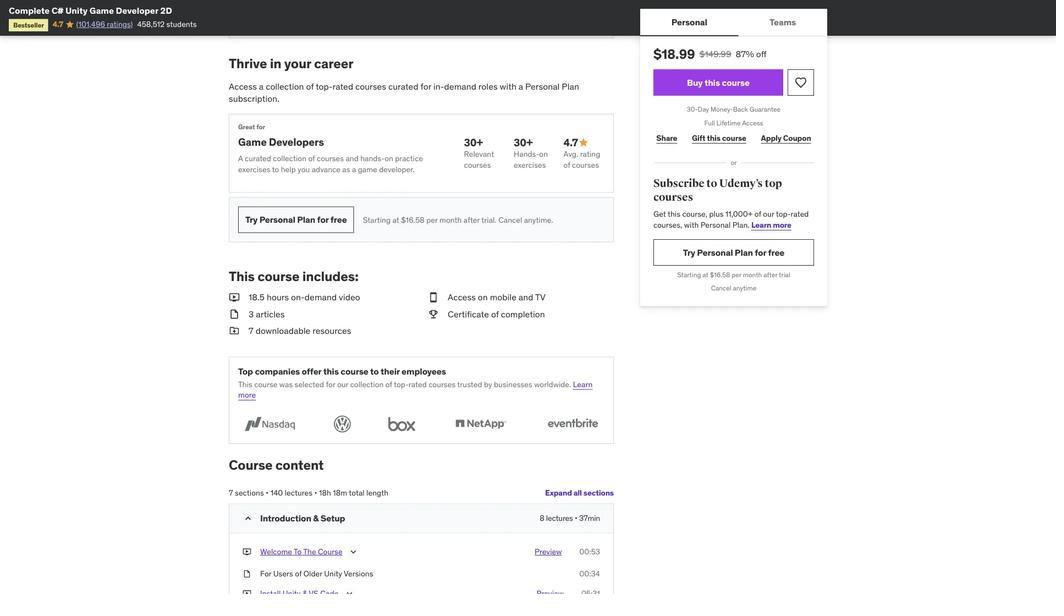 Task type: vqa. For each thing, say whether or not it's contained in the screenshot.
Exercises inside 30+ Hands-on exercises
yes



Task type: describe. For each thing, give the bounding box(es) containing it.
curated inside "access a collection of top-rated courses curated for in-demand roles with a personal plan subscription."
[[389, 81, 419, 92]]

access for access a collection of top-rated courses curated for in-demand roles with a personal plan subscription.
[[229, 81, 257, 92]]

xsmall image for show lecture description icon
[[243, 547, 252, 558]]

personal inside "access a collection of top-rated courses curated for in-demand roles with a personal plan subscription."
[[526, 81, 560, 92]]

game developers link
[[238, 135, 324, 148]]

bestseller
[[13, 21, 44, 29]]

learn more for subscribe to udemy's top courses
[[752, 220, 792, 230]]

for inside "access a collection of top-rated courses curated for in-demand roles with a personal plan subscription."
[[421, 81, 432, 92]]

show lecture description image
[[348, 547, 359, 558]]

offer
[[302, 366, 322, 377]]

1 horizontal spatial •
[[315, 488, 317, 498]]

2 horizontal spatial a
[[519, 81, 524, 92]]

&
[[313, 513, 319, 524]]

cancel for anytime.
[[499, 215, 523, 225]]

on inside great for game developers a curated collection of courses and hands-on practice exercises to help you advance as a game developer.
[[385, 154, 393, 163]]

small image for access
[[428, 291, 439, 304]]

(101,496 ratings)
[[76, 19, 133, 29]]

trial.
[[482, 215, 497, 225]]

hours
[[267, 292, 289, 303]]

thrive
[[229, 55, 267, 72]]

to inside subscribe to udemy's top courses
[[707, 177, 718, 190]]

plan for try personal plan for free link to the right
[[735, 247, 754, 258]]

per for trial.
[[427, 215, 438, 225]]

course down companies
[[254, 379, 278, 389]]

1 horizontal spatial to
[[371, 366, 379, 377]]

for users of older unity versions
[[260, 569, 373, 579]]

career
[[314, 55, 354, 72]]

18h 18m
[[319, 488, 347, 498]]

curated inside great for game developers a curated collection of courses and hands-on practice exercises to help you advance as a game developer.
[[245, 154, 271, 163]]

hands-
[[514, 149, 540, 159]]

ratings)
[[107, 19, 133, 29]]

game
[[358, 164, 377, 174]]

plan for try personal plan for free link within thrive in your career element
[[297, 214, 316, 225]]

458,512
[[137, 19, 165, 29]]

personal inside get this course, plus 11,000+ of our top-rated courses, with personal plan.
[[701, 220, 731, 230]]

1 vertical spatial and
[[519, 292, 534, 303]]

wishlist image
[[795, 76, 808, 89]]

4.7 inside thrive in your career element
[[564, 136, 579, 149]]

courses inside "access a collection of top-rated courses curated for in-demand roles with a personal plan subscription."
[[356, 81, 386, 92]]

of inside get this course, plus 11,000+ of our top-rated courses, with personal plan.
[[755, 209, 762, 219]]

course down lifetime
[[723, 133, 747, 143]]

1 horizontal spatial try personal plan for free
[[683, 247, 785, 258]]

0 horizontal spatial a
[[259, 81, 264, 92]]

of inside avg. rating of courses
[[564, 160, 571, 170]]

7 for 7 downloadable resources
[[249, 325, 254, 336]]

30+ hands-on exercises
[[514, 136, 548, 170]]

advance
[[312, 164, 341, 174]]

setup
[[321, 513, 345, 524]]

this course was selected for our collection of top-rated courses trusted by businesses worldwide.
[[238, 379, 572, 389]]

1 vertical spatial unity
[[324, 569, 342, 579]]

thrive in your career
[[229, 55, 354, 72]]

30+ relevant courses
[[464, 136, 494, 170]]

practice
[[395, 154, 423, 163]]

rated inside get this course, plus 11,000+ of our top-rated courses, with personal plan.
[[791, 209, 809, 219]]

8 lectures • 37min
[[540, 514, 601, 524]]

sections inside dropdown button
[[584, 488, 614, 498]]

complete c# unity game developer 2d
[[9, 5, 172, 16]]

articles
[[256, 308, 285, 320]]

employees
[[402, 366, 446, 377]]

plan inside "access a collection of top-rated courses curated for in-demand roles with a personal plan subscription."
[[562, 81, 580, 92]]

mobile
[[490, 292, 517, 303]]

0 horizontal spatial our
[[337, 379, 349, 389]]

1 horizontal spatial free
[[769, 247, 785, 258]]

• for 8
[[575, 514, 578, 524]]

includes:
[[303, 268, 359, 285]]

140
[[271, 488, 283, 498]]

0 horizontal spatial unity
[[65, 5, 88, 16]]

on inside 30+ hands-on exercises
[[540, 149, 548, 159]]

starting for starting at $16.58 per month after trial cancel anytime
[[678, 270, 702, 279]]

c#
[[52, 5, 64, 16]]

$16.58 for starting at $16.58 per month after trial cancel anytime
[[711, 270, 731, 279]]

as
[[343, 164, 350, 174]]

expand
[[545, 488, 572, 498]]

course inside button
[[722, 77, 750, 88]]

you
[[298, 164, 310, 174]]

7 for 7 sections • 140 lectures • 18h 18m total length
[[229, 488, 233, 498]]

get
[[654, 209, 667, 219]]

older
[[304, 569, 323, 579]]

buy this course
[[688, 77, 750, 88]]

back
[[734, 105, 749, 113]]

00:34
[[580, 569, 601, 579]]

top
[[238, 366, 253, 377]]

teams
[[770, 16, 797, 27]]

with inside get this course, plus 11,000+ of our top-rated courses, with personal plan.
[[685, 220, 699, 230]]

top- inside get this course, plus 11,000+ of our top-rated courses, with personal plan.
[[777, 209, 791, 219]]

eventbrite image
[[542, 414, 605, 435]]

tab list containing personal
[[641, 9, 828, 36]]

try for try personal plan for free link to the right
[[683, 247, 696, 258]]

small image for certificate
[[428, 308, 439, 320]]

$16.58 for starting at $16.58 per month after trial. cancel anytime.
[[401, 215, 425, 225]]

this right offer
[[323, 366, 339, 377]]

access for access on mobile and tv
[[448, 292, 476, 303]]

courses,
[[654, 220, 683, 230]]

buy this course button
[[654, 69, 784, 96]]

courses inside subscribe to udemy's top courses
[[654, 191, 694, 204]]

this for get
[[668, 209, 681, 219]]

help
[[281, 164, 296, 174]]

share button
[[654, 127, 681, 149]]

expand all sections
[[545, 488, 614, 498]]

a
[[238, 154, 243, 163]]

0 horizontal spatial 4.7
[[53, 19, 63, 29]]

great
[[238, 123, 255, 131]]

try personal plan for free inside thrive in your career element
[[246, 214, 347, 225]]

starting at $16.58 per month after trial. cancel anytime.
[[363, 215, 554, 225]]

course up hours
[[258, 268, 300, 285]]

show lecture description image
[[344, 589, 355, 594]]

and inside great for game developers a curated collection of courses and hands-on practice exercises to help you advance as a game developer.
[[346, 154, 359, 163]]

all
[[574, 488, 582, 498]]

1 horizontal spatial lectures
[[547, 514, 573, 524]]

anytime.
[[524, 215, 554, 225]]

exercises inside 30+ hands-on exercises
[[514, 160, 546, 170]]

free inside thrive in your career element
[[331, 214, 347, 225]]

learn more for top companies offer this course to their employees
[[238, 379, 593, 400]]

0 horizontal spatial game
[[90, 5, 114, 16]]

preview
[[535, 547, 562, 557]]

great for game developers a curated collection of courses and hands-on practice exercises to help you advance as a game developer.
[[238, 123, 423, 174]]

of inside "access a collection of top-rated courses curated for in-demand roles with a personal plan subscription."
[[306, 81, 314, 92]]

a inside great for game developers a curated collection of courses and hands-on practice exercises to help you advance as a game developer.
[[352, 164, 356, 174]]

with inside "access a collection of top-rated courses curated for in-demand roles with a personal plan subscription."
[[500, 81, 517, 92]]

this for this course includes:
[[229, 268, 255, 285]]

versions
[[344, 569, 373, 579]]

3
[[249, 308, 254, 320]]

small image inside thrive in your career element
[[579, 137, 590, 148]]

certificate
[[448, 308, 489, 320]]

of left older
[[295, 569, 302, 579]]

businesses
[[494, 379, 533, 389]]

2 sections from the left
[[235, 488, 264, 498]]

in-
[[434, 81, 445, 92]]

udemy's
[[720, 177, 763, 190]]

courses inside avg. rating of courses
[[573, 160, 600, 170]]

selected
[[295, 379, 324, 389]]

resources
[[313, 325, 351, 336]]

learn for top companies offer this course to their employees
[[573, 379, 593, 389]]

course,
[[683, 209, 708, 219]]

personal button
[[641, 9, 739, 35]]

for
[[260, 569, 272, 579]]

the
[[303, 547, 316, 557]]

welcome to the course button
[[260, 547, 343, 560]]

box image
[[384, 414, 421, 435]]

(101,496
[[76, 19, 105, 29]]

1 vertical spatial demand
[[305, 292, 337, 303]]

more for top companies offer this course to their employees
[[238, 390, 256, 400]]

access on mobile and tv
[[448, 292, 546, 303]]

rating
[[581, 149, 601, 159]]

teams button
[[739, 9, 828, 35]]

37min
[[580, 514, 601, 524]]

introduction & setup
[[260, 513, 345, 524]]

30-day money-back guarantee full lifetime access
[[687, 105, 781, 127]]

off
[[757, 48, 767, 59]]

courses inside great for game developers a curated collection of courses and hands-on practice exercises to help you advance as a game developer.
[[317, 154, 344, 163]]

collection for developers
[[273, 154, 307, 163]]

18.5 hours on-demand video
[[249, 292, 360, 303]]

at for starting at $16.58 per month after trial cancel anytime
[[703, 270, 709, 279]]

11,000+
[[726, 209, 753, 219]]

$18.99
[[654, 46, 696, 62]]

was
[[280, 379, 293, 389]]

2 vertical spatial top-
[[394, 379, 409, 389]]



Task type: locate. For each thing, give the bounding box(es) containing it.
access inside 30-day money-back guarantee full lifetime access
[[743, 119, 764, 127]]

month inside thrive in your career element
[[440, 215, 462, 225]]

after for trial
[[764, 270, 778, 279]]

learn more right plan.
[[752, 220, 792, 230]]

2 vertical spatial small image
[[229, 325, 240, 337]]

$16.58 inside starting at $16.58 per month after trial cancel anytime
[[711, 270, 731, 279]]

try for try personal plan for free link within thrive in your career element
[[246, 214, 258, 225]]

2 vertical spatial access
[[448, 292, 476, 303]]

0 vertical spatial lectures
[[285, 488, 313, 498]]

gift this course link
[[690, 127, 750, 149]]

this right gift
[[708, 133, 721, 143]]

• left 18h 18m
[[315, 488, 317, 498]]

1 vertical spatial this
[[238, 379, 253, 389]]

unity right c#
[[65, 5, 88, 16]]

0 horizontal spatial learn more link
[[238, 379, 593, 400]]

trial
[[779, 270, 791, 279]]

1 horizontal spatial 7
[[249, 325, 254, 336]]

students
[[167, 19, 197, 29]]

after for trial.
[[464, 215, 480, 225]]

try inside thrive in your career element
[[246, 214, 258, 225]]

30+ inside 30+ hands-on exercises
[[514, 136, 533, 149]]

for down 'advance'
[[317, 214, 329, 225]]

gift this course
[[692, 133, 747, 143]]

per for trial
[[732, 270, 742, 279]]

0 vertical spatial game
[[90, 5, 114, 16]]

roles
[[479, 81, 498, 92]]

2 horizontal spatial to
[[707, 177, 718, 190]]

their
[[381, 366, 400, 377]]

1 sections from the left
[[584, 488, 614, 498]]

starting at $16.58 per month after trial cancel anytime
[[678, 270, 791, 293]]

0 horizontal spatial exercises
[[238, 164, 271, 174]]

developer
[[116, 5, 158, 16]]

course
[[722, 77, 750, 88], [723, 133, 747, 143], [258, 268, 300, 285], [341, 366, 369, 377], [254, 379, 278, 389]]

content
[[276, 457, 324, 473]]

demand down includes:
[[305, 292, 337, 303]]

at inside thrive in your career element
[[393, 215, 400, 225]]

small image for 7 downloadable resources
[[229, 325, 240, 337]]

•
[[266, 488, 269, 498], [315, 488, 317, 498], [575, 514, 578, 524]]

sections right all
[[584, 488, 614, 498]]

expand all sections button
[[545, 482, 614, 504]]

30+ for 30+ relevant courses
[[464, 136, 483, 149]]

tv
[[536, 292, 546, 303]]

day
[[698, 105, 710, 113]]

1 vertical spatial free
[[769, 247, 785, 258]]

of down access on mobile and tv
[[491, 308, 499, 320]]

top- down career
[[316, 81, 333, 92]]

thrive in your career element
[[229, 55, 614, 243]]

total
[[349, 488, 365, 498]]

collection for selected
[[350, 379, 384, 389]]

1 horizontal spatial learn more link
[[752, 220, 792, 230]]

starting inside starting at $16.58 per month after trial cancel anytime
[[678, 270, 702, 279]]

1 vertical spatial 4.7
[[564, 136, 579, 149]]

this course includes:
[[229, 268, 359, 285]]

0 vertical spatial 4.7
[[53, 19, 63, 29]]

0 horizontal spatial month
[[440, 215, 462, 225]]

welcome to the course
[[260, 547, 343, 557]]

0 vertical spatial our
[[764, 209, 775, 219]]

0 horizontal spatial learn
[[573, 379, 593, 389]]

try personal plan for free link down you
[[238, 207, 354, 233]]

free down as
[[331, 214, 347, 225]]

0 vertical spatial unity
[[65, 5, 88, 16]]

more for subscribe to udemy's top courses
[[773, 220, 792, 230]]

30+
[[464, 136, 483, 149], [514, 136, 533, 149]]

0 horizontal spatial curated
[[245, 154, 271, 163]]

starting inside thrive in your career element
[[363, 215, 391, 225]]

by
[[484, 379, 492, 389]]

0 horizontal spatial plan
[[297, 214, 316, 225]]

and up as
[[346, 154, 359, 163]]

curated right the a
[[245, 154, 271, 163]]

more inside learn more
[[238, 390, 256, 400]]

rated inside "access a collection of top-rated courses curated for in-demand roles with a personal plan subscription."
[[333, 81, 353, 92]]

personal down 'help'
[[260, 214, 295, 225]]

users
[[273, 569, 293, 579]]

0 horizontal spatial try personal plan for free link
[[238, 207, 354, 233]]

0 horizontal spatial free
[[331, 214, 347, 225]]

your
[[284, 55, 311, 72]]

0 horizontal spatial •
[[266, 488, 269, 498]]

1 horizontal spatial try personal plan for free link
[[654, 239, 815, 266]]

0 vertical spatial $16.58
[[401, 215, 425, 225]]

to inside great for game developers a curated collection of courses and hands-on practice exercises to help you advance as a game developer.
[[272, 164, 279, 174]]

458,512 students
[[137, 19, 197, 29]]

2 vertical spatial plan
[[735, 247, 754, 258]]

of right 11,000+
[[755, 209, 762, 219]]

our right 11,000+
[[764, 209, 775, 219]]

starting down the game
[[363, 215, 391, 225]]

this down top
[[238, 379, 253, 389]]

to left 'help'
[[272, 164, 279, 174]]

month up anytime
[[744, 270, 763, 279]]

exercises
[[514, 160, 546, 170], [238, 164, 271, 174]]

learn more link right plan.
[[752, 220, 792, 230]]

0 vertical spatial plan
[[562, 81, 580, 92]]

7 sections • 140 lectures • 18h 18m total length
[[229, 488, 389, 498]]

2 horizontal spatial top-
[[777, 209, 791, 219]]

xsmall image up xsmall icon at the left bottom of page
[[243, 547, 252, 558]]

1 horizontal spatial our
[[764, 209, 775, 219]]

money-
[[711, 105, 734, 113]]

more right plan.
[[773, 220, 792, 230]]

2 30+ from the left
[[514, 136, 533, 149]]

plan
[[562, 81, 580, 92], [297, 214, 316, 225], [735, 247, 754, 258]]

course inside button
[[318, 547, 343, 557]]

month inside starting at $16.58 per month after trial cancel anytime
[[744, 270, 763, 279]]

collection up 'help'
[[273, 154, 307, 163]]

learn right worldwide.
[[573, 379, 593, 389]]

0 vertical spatial 7
[[249, 325, 254, 336]]

0 horizontal spatial cancel
[[499, 215, 523, 225]]

apply coupon
[[762, 133, 812, 143]]

4.7 up avg.
[[564, 136, 579, 149]]

welcome
[[260, 547, 292, 557]]

courses inside the 30+ relevant courses
[[464, 160, 491, 170]]

of down your on the top left
[[306, 81, 314, 92]]

learn more link
[[752, 220, 792, 230], [238, 379, 593, 400]]

1 horizontal spatial top-
[[394, 379, 409, 389]]

introduction
[[260, 513, 311, 524]]

tab list
[[641, 9, 828, 36]]

this inside get this course, plus 11,000+ of our top-rated courses, with personal plan.
[[668, 209, 681, 219]]

1 vertical spatial collection
[[273, 154, 307, 163]]

small image up top
[[229, 325, 240, 337]]

learn more link down employees
[[238, 379, 593, 400]]

personal up $18.99
[[672, 16, 708, 27]]

relevant
[[464, 149, 494, 159]]

at inside starting at $16.58 per month after trial cancel anytime
[[703, 270, 709, 279]]

our down top companies offer this course to their employees
[[337, 379, 349, 389]]

access up certificate
[[448, 292, 476, 303]]

for down top companies offer this course to their employees
[[326, 379, 336, 389]]

0 vertical spatial learn
[[752, 220, 772, 230]]

this
[[229, 268, 255, 285], [238, 379, 253, 389]]

0 horizontal spatial sections
[[235, 488, 264, 498]]

7 down "3"
[[249, 325, 254, 336]]

0 vertical spatial starting
[[363, 215, 391, 225]]

small image
[[579, 137, 590, 148], [229, 308, 240, 320], [229, 325, 240, 337]]

1 vertical spatial 7
[[229, 488, 233, 498]]

try personal plan for free down plan.
[[683, 247, 785, 258]]

coupon
[[784, 133, 812, 143]]

0 vertical spatial after
[[464, 215, 480, 225]]

lifetime
[[717, 119, 741, 127]]

0 vertical spatial course
[[229, 457, 273, 473]]

this up 18.5
[[229, 268, 255, 285]]

course left their
[[341, 366, 369, 377]]

1 vertical spatial starting
[[678, 270, 702, 279]]

1 horizontal spatial per
[[732, 270, 742, 279]]

2 horizontal spatial access
[[743, 119, 764, 127]]

month for trial
[[744, 270, 763, 279]]

courses
[[356, 81, 386, 92], [317, 154, 344, 163], [464, 160, 491, 170], [573, 160, 600, 170], [654, 191, 694, 204], [429, 379, 456, 389]]

this up courses,
[[668, 209, 681, 219]]

a up "subscription."
[[259, 81, 264, 92]]

collection down their
[[350, 379, 384, 389]]

30+ for 30+ hands-on exercises
[[514, 136, 533, 149]]

1 vertical spatial top-
[[777, 209, 791, 219]]

avg.
[[564, 149, 579, 159]]

try personal plan for free down you
[[246, 214, 347, 225]]

1 vertical spatial per
[[732, 270, 742, 279]]

2 vertical spatial collection
[[350, 379, 384, 389]]

cancel inside thrive in your career element
[[499, 215, 523, 225]]

• left 37min
[[575, 514, 578, 524]]

after left trial.
[[464, 215, 480, 225]]

• left 140
[[266, 488, 269, 498]]

per inside starting at $16.58 per month after trial cancel anytime
[[732, 270, 742, 279]]

complete
[[9, 5, 50, 16]]

at
[[393, 215, 400, 225], [703, 270, 709, 279]]

0 vertical spatial more
[[773, 220, 792, 230]]

exercises inside great for game developers a curated collection of courses and hands-on practice exercises to help you advance as a game developer.
[[238, 164, 271, 174]]

course up 140
[[229, 457, 273, 473]]

0 vertical spatial and
[[346, 154, 359, 163]]

this right buy
[[705, 77, 721, 88]]

of
[[306, 81, 314, 92], [308, 154, 315, 163], [564, 160, 571, 170], [755, 209, 762, 219], [491, 308, 499, 320], [386, 379, 392, 389], [295, 569, 302, 579]]

for left in- at the top left of page
[[421, 81, 432, 92]]

after left trial
[[764, 270, 778, 279]]

2 vertical spatial rated
[[409, 379, 427, 389]]

4.7
[[53, 19, 63, 29], [564, 136, 579, 149]]

for right great
[[257, 123, 265, 131]]

small image for 3 articles
[[229, 308, 240, 320]]

try personal plan for free link down plan.
[[654, 239, 815, 266]]

0 vertical spatial demand
[[445, 81, 477, 92]]

free up trial
[[769, 247, 785, 258]]

1 30+ from the left
[[464, 136, 483, 149]]

lectures right 140
[[285, 488, 313, 498]]

top companies offer this course to their employees
[[238, 366, 446, 377]]

and
[[346, 154, 359, 163], [519, 292, 534, 303]]

on left "mobile"
[[478, 292, 488, 303]]

collection inside great for game developers a curated collection of courses and hands-on practice exercises to help you advance as a game developer.
[[273, 154, 307, 163]]

0 vertical spatial xsmall image
[[243, 547, 252, 558]]

1 horizontal spatial a
[[352, 164, 356, 174]]

1 vertical spatial learn more link
[[238, 379, 593, 400]]

get this course, plus 11,000+ of our top-rated courses, with personal plan.
[[654, 209, 809, 230]]

1 horizontal spatial more
[[773, 220, 792, 230]]

with
[[500, 81, 517, 92], [685, 220, 699, 230]]

2 xsmall image from the top
[[243, 589, 252, 594]]

1 horizontal spatial exercises
[[514, 160, 546, 170]]

developers
[[269, 135, 324, 148]]

a right as
[[352, 164, 356, 174]]

0 vertical spatial try
[[246, 214, 258, 225]]

0 horizontal spatial learn more
[[238, 379, 593, 400]]

access down back
[[743, 119, 764, 127]]

30+ inside the 30+ relevant courses
[[464, 136, 483, 149]]

sections left 140
[[235, 488, 264, 498]]

volkswagen image
[[331, 414, 355, 435]]

demand left roles
[[445, 81, 477, 92]]

game down great
[[238, 135, 267, 148]]

personal inside button
[[672, 16, 708, 27]]

1 horizontal spatial at
[[703, 270, 709, 279]]

exercises down the a
[[238, 164, 271, 174]]

lectures right 8
[[547, 514, 573, 524]]

30+ up relevant
[[464, 136, 483, 149]]

1 vertical spatial try
[[683, 247, 696, 258]]

starting
[[363, 215, 391, 225], [678, 270, 702, 279]]

1 horizontal spatial 30+
[[514, 136, 533, 149]]

1 horizontal spatial try
[[683, 247, 696, 258]]

to left their
[[371, 366, 379, 377]]

1 horizontal spatial on
[[478, 292, 488, 303]]

month left trial.
[[440, 215, 462, 225]]

this for buy
[[705, 77, 721, 88]]

personal up starting at $16.58 per month after trial cancel anytime
[[698, 247, 733, 258]]

xsmall image
[[243, 569, 252, 580]]

try personal plan for free link inside thrive in your career element
[[238, 207, 354, 233]]

1 horizontal spatial course
[[318, 547, 343, 557]]

unity right older
[[324, 569, 342, 579]]

learn more link for top companies offer this course to their employees
[[238, 379, 593, 400]]

1 vertical spatial try personal plan for free
[[683, 247, 785, 258]]

share
[[657, 133, 678, 143]]

starting down courses,
[[678, 270, 702, 279]]

1 vertical spatial at
[[703, 270, 709, 279]]

lectures
[[285, 488, 313, 498], [547, 514, 573, 524]]

plan.
[[733, 220, 750, 230]]

personal right roles
[[526, 81, 560, 92]]

month
[[440, 215, 462, 225], [744, 270, 763, 279]]

0 vertical spatial access
[[229, 81, 257, 92]]

1 vertical spatial more
[[238, 390, 256, 400]]

xsmall image down xsmall icon at the left bottom of page
[[243, 589, 252, 594]]

our inside get this course, plus 11,000+ of our top-rated courses, with personal plan.
[[764, 209, 775, 219]]

1 horizontal spatial and
[[519, 292, 534, 303]]

00:53
[[580, 547, 601, 557]]

1 horizontal spatial learn
[[752, 220, 772, 230]]

month for trial.
[[440, 215, 462, 225]]

on up developer.
[[385, 154, 393, 163]]

0 vertical spatial collection
[[266, 81, 304, 92]]

a right roles
[[519, 81, 524, 92]]

to
[[294, 547, 302, 557]]

cancel for anytime
[[712, 284, 732, 293]]

$18.99 $149.99 87% off
[[654, 46, 767, 62]]

on-
[[291, 292, 305, 303]]

and left 'tv'
[[519, 292, 534, 303]]

0 horizontal spatial with
[[500, 81, 517, 92]]

1 vertical spatial our
[[337, 379, 349, 389]]

learn more link for subscribe to udemy's top courses
[[752, 220, 792, 230]]

for inside great for game developers a curated collection of courses and hands-on practice exercises to help you advance as a game developer.
[[257, 123, 265, 131]]

of down their
[[386, 379, 392, 389]]

small image left "3"
[[229, 308, 240, 320]]

cancel inside starting at $16.58 per month after trial cancel anytime
[[712, 284, 732, 293]]

0 horizontal spatial on
[[385, 154, 393, 163]]

87%
[[736, 48, 755, 59]]

course right the
[[318, 547, 343, 557]]

0 horizontal spatial try
[[246, 214, 258, 225]]

anytime
[[734, 284, 757, 293]]

0 vertical spatial small image
[[579, 137, 590, 148]]

0 vertical spatial this
[[229, 268, 255, 285]]

curated left in- at the top left of page
[[389, 81, 419, 92]]

this inside button
[[705, 77, 721, 88]]

to left the udemy's at top
[[707, 177, 718, 190]]

cancel left anytime
[[712, 284, 732, 293]]

1 horizontal spatial month
[[744, 270, 763, 279]]

1 horizontal spatial sections
[[584, 488, 614, 498]]

0 vertical spatial try personal plan for free link
[[238, 207, 354, 233]]

0 horizontal spatial more
[[238, 390, 256, 400]]

gift
[[692, 133, 706, 143]]

netapp image
[[449, 414, 513, 435]]

on
[[540, 149, 548, 159], [385, 154, 393, 163], [478, 292, 488, 303]]

learn more down employees
[[238, 379, 593, 400]]

collection inside "access a collection of top-rated courses curated for in-demand roles with a personal plan subscription."
[[266, 81, 304, 92]]

1 horizontal spatial plan
[[562, 81, 580, 92]]

small image up rating
[[579, 137, 590, 148]]

demand inside "access a collection of top-rated courses curated for in-demand roles with a personal plan subscription."
[[445, 81, 477, 92]]

per
[[427, 215, 438, 225], [732, 270, 742, 279]]

top- down top
[[777, 209, 791, 219]]

1 horizontal spatial unity
[[324, 569, 342, 579]]

learn for subscribe to udemy's top courses
[[752, 220, 772, 230]]

1 vertical spatial with
[[685, 220, 699, 230]]

1 vertical spatial to
[[707, 177, 718, 190]]

0 horizontal spatial access
[[229, 81, 257, 92]]

certificate of completion
[[448, 308, 545, 320]]

4.7 down c#
[[53, 19, 63, 29]]

personal down the 'plus'
[[701, 220, 731, 230]]

small image for 18.5
[[229, 291, 240, 304]]

small image
[[229, 291, 240, 304], [428, 291, 439, 304], [428, 308, 439, 320], [243, 513, 254, 524]]

after inside thrive in your career element
[[464, 215, 480, 225]]

this for this course was selected for our collection of top-rated courses trusted by businesses worldwide.
[[238, 379, 253, 389]]

trusted
[[458, 379, 482, 389]]

game inside great for game developers a curated collection of courses and hands-on practice exercises to help you advance as a game developer.
[[238, 135, 267, 148]]

0 vertical spatial try personal plan for free
[[246, 214, 347, 225]]

of up you
[[308, 154, 315, 163]]

top-
[[316, 81, 333, 92], [777, 209, 791, 219], [394, 379, 409, 389]]

with down 'course,'
[[685, 220, 699, 230]]

game up (101,496 ratings)
[[90, 5, 114, 16]]

starting for starting at $16.58 per month after trial. cancel anytime.
[[363, 215, 391, 225]]

course up back
[[722, 77, 750, 88]]

collection down thrive in your career
[[266, 81, 304, 92]]

1 horizontal spatial after
[[764, 270, 778, 279]]

1 horizontal spatial 4.7
[[564, 136, 579, 149]]

nasdaq image
[[238, 414, 302, 435]]

0 vertical spatial month
[[440, 215, 462, 225]]

downloadable
[[256, 325, 311, 336]]

learn inside learn more
[[573, 379, 593, 389]]

subscription.
[[229, 93, 280, 104]]

learn right plan.
[[752, 220, 772, 230]]

1 horizontal spatial starting
[[678, 270, 702, 279]]

7
[[249, 325, 254, 336], [229, 488, 233, 498]]

after inside starting at $16.58 per month after trial cancel anytime
[[764, 270, 778, 279]]

• for 7
[[266, 488, 269, 498]]

this for gift
[[708, 133, 721, 143]]

1 horizontal spatial demand
[[445, 81, 477, 92]]

7 left 140
[[229, 488, 233, 498]]

of inside great for game developers a curated collection of courses and hands-on practice exercises to help you advance as a game developer.
[[308, 154, 315, 163]]

access inside "access a collection of top-rated courses curated for in-demand roles with a personal plan subscription."
[[229, 81, 257, 92]]

cancel right trial.
[[499, 215, 523, 225]]

learn
[[752, 220, 772, 230], [573, 379, 593, 389]]

1 xsmall image from the top
[[243, 547, 252, 558]]

access up "subscription."
[[229, 81, 257, 92]]

per inside thrive in your career element
[[427, 215, 438, 225]]

xsmall image
[[243, 547, 252, 558], [243, 589, 252, 594]]

2 horizontal spatial on
[[540, 149, 548, 159]]

top
[[765, 177, 783, 190]]

$16.58
[[401, 215, 425, 225], [711, 270, 731, 279]]

game
[[90, 5, 114, 16], [238, 135, 267, 148]]

$16.58 inside thrive in your career element
[[401, 215, 425, 225]]

for up anytime
[[755, 247, 767, 258]]

0 horizontal spatial demand
[[305, 292, 337, 303]]

top- down their
[[394, 379, 409, 389]]

apply coupon button
[[759, 127, 815, 149]]

1 horizontal spatial rated
[[409, 379, 427, 389]]

2 horizontal spatial rated
[[791, 209, 809, 219]]

30+ up hands-
[[514, 136, 533, 149]]

for
[[421, 81, 432, 92], [257, 123, 265, 131], [317, 214, 329, 225], [755, 247, 767, 258], [326, 379, 336, 389]]

at for starting at $16.58 per month after trial. cancel anytime.
[[393, 215, 400, 225]]

worldwide.
[[535, 379, 572, 389]]

1 vertical spatial game
[[238, 135, 267, 148]]

1 vertical spatial learn more
[[238, 379, 593, 400]]

subscribe
[[654, 177, 705, 190]]

on left avg.
[[540, 149, 548, 159]]

top- inside "access a collection of top-rated courses curated for in-demand roles with a personal plan subscription."
[[316, 81, 333, 92]]

xsmall image for show lecture description image
[[243, 589, 252, 594]]

subscribe to udemy's top courses
[[654, 177, 783, 204]]



